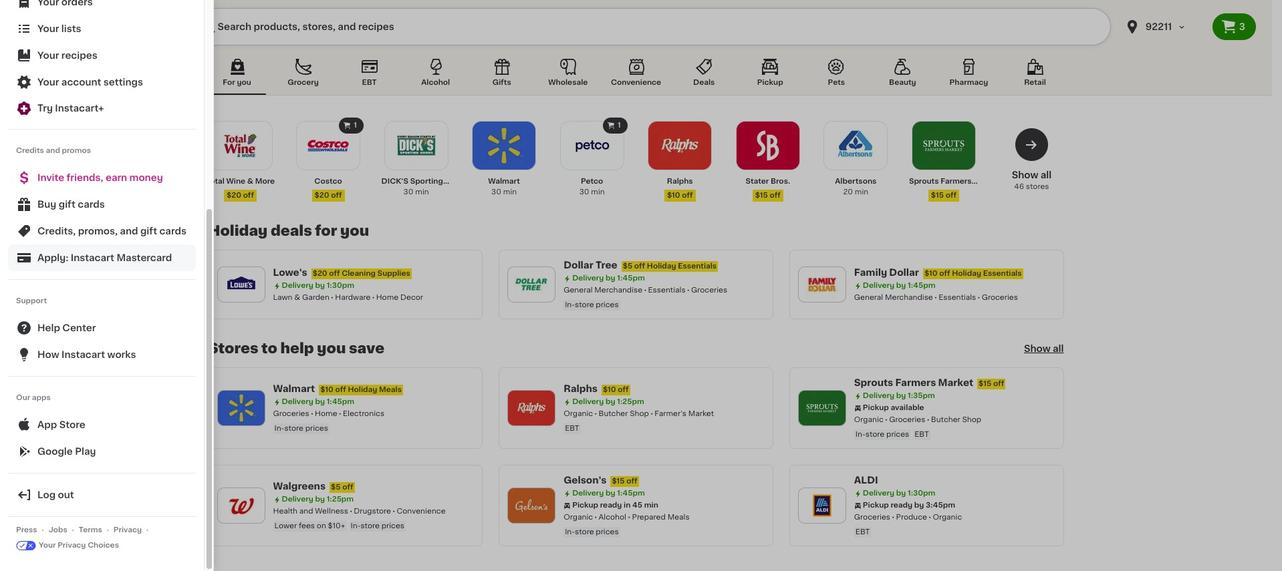 Task type: locate. For each thing, give the bounding box(es) containing it.
1 horizontal spatial general merchandise essentials groceries
[[854, 294, 1018, 302]]

0 horizontal spatial privacy
[[58, 542, 86, 550]]

groceries produce organic
[[854, 514, 962, 522]]

0 vertical spatial show
[[1012, 171, 1039, 180]]

ebt right grocery
[[362, 79, 377, 86]]

settings
[[104, 78, 143, 87]]

sprouts
[[909, 178, 939, 185], [854, 378, 893, 388]]

2 ready from the left
[[891, 502, 913, 510]]

1:45pm for dollar
[[908, 282, 936, 290]]

pickup for pickup
[[757, 79, 784, 86]]

1 vertical spatial privacy
[[58, 542, 86, 550]]

1 vertical spatial cards
[[159, 227, 187, 236]]

0 vertical spatial delivery by 1:25pm
[[573, 399, 645, 406]]

1 vertical spatial ralphs $10 off
[[564, 384, 629, 394]]

general merchandise essentials groceries for dollar tree
[[564, 287, 728, 294]]

· up choices in the left of the page
[[107, 527, 109, 534]]

0 vertical spatial 1:30pm
[[327, 282, 354, 290]]

cards up mastercard on the left top of the page
[[159, 227, 187, 236]]

min for walmart 30 min
[[503, 189, 517, 196]]

1 horizontal spatial walmart
[[488, 178, 520, 185]]

you for holiday deals for you
[[340, 224, 369, 238]]

ready for 1:30pm
[[891, 502, 913, 510]]

0 horizontal spatial dollar
[[564, 261, 594, 270]]

mastercard
[[117, 253, 172, 263]]

pickup right deals
[[757, 79, 784, 86]]

1 horizontal spatial butcher
[[931, 417, 961, 424]]

1 vertical spatial 1:30pm
[[908, 490, 936, 498]]

all inside show all 46 stores
[[1041, 171, 1052, 180]]

& inside "total wine & more $20 off"
[[247, 178, 253, 185]]

help
[[37, 324, 60, 333]]

delivery down aldi on the right of page
[[863, 490, 895, 498]]

0 horizontal spatial $5
[[331, 484, 341, 491]]

family dollar $10 off holiday essentials
[[854, 268, 1022, 278]]

decor
[[401, 294, 423, 302]]

prices
[[596, 302, 619, 309], [305, 425, 328, 433], [887, 431, 910, 439], [382, 523, 405, 530], [596, 529, 619, 536]]

delivery by 1:25pm up organic butcher shop farmer's market
[[573, 399, 645, 406]]

groceries
[[691, 287, 728, 294], [982, 294, 1018, 302], [273, 411, 309, 418], [889, 417, 926, 424], [854, 514, 891, 522]]

help center
[[37, 324, 96, 333]]

1 vertical spatial instacart
[[62, 350, 105, 360]]

by down the walgreens $5 off on the left of the page
[[315, 496, 325, 504]]

off inside "total wine & more $20 off"
[[243, 192, 254, 199]]

market right 'farmer's'
[[689, 411, 714, 418]]

1 vertical spatial walmart
[[273, 384, 315, 394]]

min inside walmart 30 min
[[503, 189, 517, 196]]

invite friends, earn money link
[[8, 164, 196, 191]]

cleaning
[[342, 270, 376, 278]]

0 horizontal spatial merchandise
[[595, 287, 643, 294]]

$15 inside 'gelson's $15 off'
[[612, 478, 625, 485]]

farmer's
[[655, 411, 687, 418]]

30 inside walmart 30 min
[[492, 189, 501, 196]]

merchandise for family dollar
[[885, 294, 933, 302]]

1:25pm for ralphs
[[617, 399, 645, 406]]

walgreens
[[273, 482, 326, 491]]

tab panel
[[202, 116, 1071, 547]]

& right lawn
[[294, 294, 300, 302]]

delivery by 1:45pm up groceries home electronics
[[282, 399, 354, 406]]

delivery down lowe's
[[282, 282, 313, 290]]

general for family dollar
[[854, 294, 883, 302]]

2 30 from the left
[[492, 189, 501, 196]]

1 horizontal spatial convenience
[[611, 79, 661, 86]]

delivery for walgreens
[[282, 496, 313, 504]]

pharmacy button
[[940, 56, 998, 95]]

show for show all
[[1024, 344, 1051, 354]]

1 vertical spatial sprouts
[[854, 378, 893, 388]]

1 horizontal spatial 1
[[618, 122, 621, 129]]

3 30 from the left
[[580, 189, 589, 196]]

1 1 from the left
[[354, 122, 357, 129]]

convenience inside tab panel
[[397, 508, 446, 516]]

0 horizontal spatial all
[[1041, 171, 1052, 180]]

by up groceries home electronics
[[315, 399, 325, 406]]

1 vertical spatial $5
[[331, 484, 341, 491]]

wholesale button
[[540, 56, 597, 95]]

delivery by 1:25pm
[[573, 399, 645, 406], [282, 496, 354, 504]]

$20 down costco
[[315, 192, 329, 199]]

fees
[[299, 523, 315, 530]]

0 horizontal spatial 1:25pm
[[327, 496, 354, 504]]

1 vertical spatial delivery by 1:30pm
[[863, 490, 936, 498]]

merchandise for dollar tree
[[595, 287, 643, 294]]

cards down friends,
[[78, 200, 105, 209]]

and for credits
[[46, 147, 60, 154]]

prices down tree
[[596, 302, 619, 309]]

your recipes
[[37, 51, 97, 60]]

3:45pm
[[926, 502, 956, 510]]

1 vertical spatial convenience
[[397, 508, 446, 516]]

$20 for lowe's
[[313, 270, 327, 278]]

lowe's $20 off cleaning supplies
[[273, 268, 410, 278]]

1 horizontal spatial alcohol
[[599, 514, 627, 522]]

1 horizontal spatial delivery by 1:25pm
[[573, 399, 645, 406]]

try instacart+ link
[[8, 96, 196, 121]]

1 vertical spatial in-store prices
[[274, 425, 328, 433]]

instacart image
[[45, 19, 126, 35]]

$20 inside lowe's $20 off cleaning supplies
[[313, 270, 327, 278]]

app store link
[[8, 412, 196, 439]]

try
[[37, 104, 53, 113]]

1 down ebt button
[[354, 122, 357, 129]]

butcher down 1:35pm
[[931, 417, 961, 424]]

pickup down aldi on the right of page
[[863, 502, 889, 510]]

2 vertical spatial in-store prices
[[565, 529, 619, 536]]

1 horizontal spatial 30
[[492, 189, 501, 196]]

0 vertical spatial and
[[46, 147, 60, 154]]

sporting
[[410, 178, 443, 185]]

you right "for"
[[237, 79, 251, 86]]

meals right prepared
[[668, 514, 690, 522]]

by up organic butcher shop farmer's market
[[606, 399, 616, 406]]

and right 'credits'
[[46, 147, 60, 154]]

delivery up groceries home electronics
[[282, 399, 313, 406]]

1:45pm down dollar tree $5 off holiday essentials
[[617, 275, 645, 282]]

delivery by 1:25pm down the walgreens $5 off on the left of the page
[[282, 496, 354, 504]]

home down walmart $10 off holiday meals
[[315, 411, 337, 418]]

1 vertical spatial delivery by 1:25pm
[[282, 496, 354, 504]]

your left lists
[[37, 24, 59, 33]]

ebt down groceries produce organic
[[856, 529, 870, 536]]

delivery by 1:45pm for tree
[[573, 275, 645, 282]]

1 horizontal spatial $5
[[623, 263, 633, 270]]

off
[[243, 192, 254, 199], [331, 192, 342, 199], [682, 192, 693, 199], [770, 192, 781, 199], [946, 192, 957, 199], [634, 263, 645, 270], [329, 270, 340, 278], [940, 270, 951, 278], [994, 380, 1005, 388], [335, 387, 346, 394], [618, 387, 629, 394], [627, 478, 638, 485], [343, 484, 353, 491]]

meals up electronics
[[379, 387, 402, 394]]

1:30pm up pickup ready by 3:45pm
[[908, 490, 936, 498]]

dollar right family
[[890, 268, 919, 278]]

1 horizontal spatial and
[[120, 227, 138, 236]]

1:30pm
[[327, 282, 354, 290], [908, 490, 936, 498]]

1 vertical spatial all
[[1053, 344, 1064, 354]]

instacart for apply:
[[71, 253, 114, 263]]

all for show all
[[1053, 344, 1064, 354]]

1 horizontal spatial general
[[854, 294, 883, 302]]

on
[[317, 523, 326, 530]]

for
[[223, 79, 235, 86]]

instacart inside button
[[71, 253, 114, 263]]

cards inside credits, promos, and gift cards link
[[159, 227, 187, 236]]

delivery down family
[[863, 282, 895, 290]]

privacy up choices in the left of the page
[[113, 527, 142, 534]]

0 horizontal spatial farmers
[[896, 378, 936, 388]]

market inside the sprouts farmers market $15 off
[[974, 178, 1000, 185]]

delivery by 1:30pm for pickup ready by 3:45pm
[[863, 490, 936, 498]]

0 vertical spatial delivery by 1:30pm
[[282, 282, 354, 290]]

your down the "your lists"
[[37, 51, 59, 60]]

delivery by 1:30pm
[[282, 282, 354, 290], [863, 490, 936, 498]]

organic groceries butcher shop
[[854, 417, 982, 424]]

3 · from the left
[[107, 527, 109, 534]]

by down tree
[[606, 275, 616, 282]]

0 vertical spatial 1:25pm
[[617, 399, 645, 406]]

1:45pm for $15
[[617, 490, 645, 498]]

0 horizontal spatial home
[[315, 411, 337, 418]]

$5 up wellness
[[331, 484, 341, 491]]

0 vertical spatial in-store prices
[[565, 302, 619, 309]]

instacart down the promos,
[[71, 253, 114, 263]]

gelson's
[[564, 476, 607, 485]]

$15 inside stater bros. $15 off
[[755, 192, 768, 199]]

and up mastercard on the left top of the page
[[120, 227, 138, 236]]

1:45pm down walmart $10 off holiday meals
[[327, 399, 354, 406]]

in
[[624, 502, 631, 510]]

farmers
[[941, 178, 972, 185], [896, 378, 936, 388]]

your privacy choices link
[[13, 536, 122, 556]]

dick's sporting goods 30 min
[[382, 178, 470, 196]]

0 vertical spatial convenience
[[611, 79, 661, 86]]

all
[[1041, 171, 1052, 180], [1053, 344, 1064, 354]]

walmart for walmart $10 off holiday meals
[[273, 384, 315, 394]]

delivery for ralphs
[[573, 399, 604, 406]]

ebt
[[362, 79, 377, 86], [565, 425, 579, 433], [915, 431, 929, 439], [856, 529, 870, 536]]

and for health
[[299, 508, 313, 516]]

you right for
[[340, 224, 369, 238]]

1:45pm up 'in'
[[617, 490, 645, 498]]

by up pickup ready by 3:45pm
[[897, 490, 906, 498]]

holiday inside the family dollar $10 off holiday essentials
[[952, 270, 982, 278]]

30 for petco 30 min
[[580, 189, 589, 196]]

merchandise
[[595, 287, 643, 294], [885, 294, 933, 302]]

0 horizontal spatial gift
[[59, 200, 75, 209]]

1:25pm up organic butcher shop farmer's market
[[617, 399, 645, 406]]

app store
[[37, 421, 85, 430]]

min for petco 30 min
[[591, 189, 605, 196]]

20
[[844, 189, 853, 196]]

tab panel containing holiday deals for you
[[202, 116, 1071, 547]]

46
[[1015, 183, 1024, 191]]

instacart
[[71, 253, 114, 263], [62, 350, 105, 360]]

1 horizontal spatial delivery by 1:30pm
[[863, 490, 936, 498]]

pickup down delivery by 1:35pm
[[863, 405, 889, 412]]

press · jobs · terms · privacy ·
[[16, 527, 150, 534]]

off inside stater bros. $15 off
[[770, 192, 781, 199]]

walmart for walmart 30 min
[[488, 178, 520, 185]]

show inside 'show all' popup button
[[1024, 344, 1051, 354]]

1 horizontal spatial 1:30pm
[[908, 490, 936, 498]]

sprouts farmers market $15 off left 46
[[909, 178, 1000, 199]]

pickup button
[[742, 56, 799, 95]]

to
[[262, 342, 277, 356]]

by up garden
[[315, 282, 325, 290]]

pickup for pickup available
[[863, 405, 889, 412]]

and up "fees"
[[299, 508, 313, 516]]

0 horizontal spatial alcohol
[[421, 79, 450, 86]]

delivery by 1:30pm up garden
[[282, 282, 354, 290]]

privacy down press · jobs · terms · privacy ·
[[58, 542, 86, 550]]

1:30pm for pickup ready by 3:45pm
[[908, 490, 936, 498]]

by for dollar
[[606, 275, 616, 282]]

cards
[[78, 200, 105, 209], [159, 227, 187, 236]]

0 vertical spatial &
[[247, 178, 253, 185]]

0 vertical spatial $5
[[623, 263, 633, 270]]

1 horizontal spatial privacy
[[113, 527, 142, 534]]

credits, promos, and gift cards link
[[8, 218, 196, 245]]

1 horizontal spatial gift
[[140, 227, 157, 236]]

1 horizontal spatial ready
[[891, 502, 913, 510]]

1 ready from the left
[[600, 502, 622, 510]]

1 vertical spatial home
[[315, 411, 337, 418]]

1 horizontal spatial ralphs
[[667, 178, 693, 185]]

ready for 1:45pm
[[600, 502, 622, 510]]

stores
[[1026, 183, 1049, 191]]

off inside 'gelson's $15 off'
[[627, 478, 638, 485]]

$5 inside the walgreens $5 off
[[331, 484, 341, 491]]

0 vertical spatial farmers
[[941, 178, 972, 185]]

organic for organic groceries butcher shop
[[854, 417, 884, 424]]

cards inside buy gift cards link
[[78, 200, 105, 209]]

all for show all 46 stores
[[1041, 171, 1052, 180]]

0 vertical spatial home
[[376, 294, 399, 302]]

earn
[[106, 173, 127, 183]]

delivery by 1:30pm up pickup ready by 3:45pm
[[863, 490, 936, 498]]

instacart for how
[[62, 350, 105, 360]]

by down the family dollar $10 off holiday essentials
[[897, 282, 906, 290]]

bros.
[[771, 178, 790, 185]]

pickup down gelson's
[[573, 502, 599, 510]]

delivery by 1:45pm for $15
[[573, 490, 645, 498]]

in-store prices down tree
[[565, 302, 619, 309]]

0 vertical spatial market
[[974, 178, 1000, 185]]

0 horizontal spatial cards
[[78, 200, 105, 209]]

2 1 from the left
[[618, 122, 621, 129]]

walmart down stores to help you save
[[273, 384, 315, 394]]

0 horizontal spatial meals
[[379, 387, 402, 394]]

1 horizontal spatial ralphs $10 off
[[667, 178, 693, 199]]

ready up groceries produce organic
[[891, 502, 913, 510]]

grocery
[[288, 79, 319, 86]]

show for show all 46 stores
[[1012, 171, 1039, 180]]

delivery for lowe's
[[282, 282, 313, 290]]

organic alcohol prepared meals
[[564, 514, 690, 522]]

· right privacy link
[[146, 527, 149, 534]]

you inside button
[[237, 79, 251, 86]]

all inside popup button
[[1053, 344, 1064, 354]]

0 vertical spatial you
[[237, 79, 251, 86]]

market left 46
[[974, 178, 1000, 185]]

off inside the walgreens $5 off
[[343, 484, 353, 491]]

costco
[[315, 178, 342, 185]]

sprouts farmers market $15 off up 1:35pm
[[854, 378, 1005, 388]]

delivery by 1:45pm up pickup ready in 45 min
[[573, 490, 645, 498]]

meals inside walmart $10 off holiday meals
[[379, 387, 402, 394]]

1 horizontal spatial sprouts
[[909, 178, 939, 185]]

0 vertical spatial privacy
[[113, 527, 142, 534]]

walgreens $5 off
[[273, 482, 353, 491]]

general merchandise essentials groceries down dollar tree $5 off holiday essentials
[[564, 287, 728, 294]]

pickup
[[757, 79, 784, 86], [863, 405, 889, 412], [573, 502, 599, 510], [863, 502, 889, 510]]

deals
[[693, 79, 715, 86]]

by for walgreens
[[315, 496, 325, 504]]

general merchandise essentials groceries down the family dollar $10 off holiday essentials
[[854, 294, 1018, 302]]

your for your recipes
[[37, 51, 59, 60]]

alcohol down pickup ready in 45 min
[[599, 514, 627, 522]]

show inside show all 46 stores
[[1012, 171, 1039, 180]]

stores to help you save
[[208, 342, 385, 356]]

delivery down gelson's
[[573, 490, 604, 498]]

ready left 'in'
[[600, 502, 622, 510]]

by for family
[[897, 282, 906, 290]]

recipes
[[61, 51, 97, 60]]

delivery by 1:45pm
[[573, 275, 645, 282], [863, 282, 936, 290], [282, 399, 354, 406], [573, 490, 645, 498]]

$20 up garden
[[313, 270, 327, 278]]

farmers left 46
[[941, 178, 972, 185]]

your down "jobs" link
[[39, 542, 56, 550]]

off inside walmart $10 off holiday meals
[[335, 387, 346, 394]]

2 vertical spatial you
[[317, 342, 346, 356]]

merchandise down the family dollar $10 off holiday essentials
[[885, 294, 933, 302]]

center
[[62, 324, 96, 333]]

health and wellness drugstore convenience
[[273, 508, 446, 516]]

$20 inside costco $20 off
[[315, 192, 329, 199]]

1 horizontal spatial shop
[[963, 417, 982, 424]]

0 horizontal spatial walmart
[[273, 384, 315, 394]]

& right "wine"
[[247, 178, 253, 185]]

merchandise down tree
[[595, 287, 643, 294]]

0 horizontal spatial convenience
[[397, 508, 446, 516]]

1 horizontal spatial meals
[[668, 514, 690, 522]]

min inside albertsons 20 min
[[855, 189, 869, 196]]

$20 down "wine"
[[227, 192, 241, 199]]

0 vertical spatial instacart
[[71, 253, 114, 263]]

by up pickup ready in 45 min
[[606, 490, 616, 498]]

general merchandise essentials groceries
[[564, 287, 728, 294], [854, 294, 1018, 302]]

2 horizontal spatial 30
[[580, 189, 589, 196]]

gift right buy on the left top of the page
[[59, 200, 75, 209]]

1 vertical spatial meals
[[668, 514, 690, 522]]

albertsons 20 min
[[835, 178, 877, 196]]

min
[[415, 189, 429, 196], [503, 189, 517, 196], [591, 189, 605, 196], [855, 189, 869, 196], [644, 502, 659, 510]]

delivery down walgreens
[[282, 496, 313, 504]]

$20 inside "total wine & more $20 off"
[[227, 192, 241, 199]]

gift up mastercard on the left top of the page
[[140, 227, 157, 236]]

in-store prices
[[565, 302, 619, 309], [274, 425, 328, 433], [565, 529, 619, 536]]

1:30pm down lowe's $20 off cleaning supplies at top left
[[327, 282, 354, 290]]

you right help
[[317, 342, 346, 356]]

$5 right tree
[[623, 263, 633, 270]]

home left decor
[[376, 294, 399, 302]]

convenience
[[611, 79, 661, 86], [397, 508, 446, 516]]

delivery by 1:45pm down tree
[[573, 275, 645, 282]]

groceries home electronics
[[273, 411, 385, 418]]

your up try
[[37, 78, 59, 87]]

min inside petco 30 min
[[591, 189, 605, 196]]

0 horizontal spatial general
[[564, 287, 593, 294]]

google play
[[37, 447, 96, 457]]

promos
[[62, 147, 91, 154]]

0 vertical spatial walmart
[[488, 178, 520, 185]]

alcohol left gifts
[[421, 79, 450, 86]]

1 horizontal spatial farmers
[[941, 178, 972, 185]]

butcher left 'farmer's'
[[599, 411, 628, 418]]

1:25pm up wellness
[[327, 496, 354, 504]]

$20 for costco
[[315, 192, 329, 199]]

0 vertical spatial ralphs $10 off
[[667, 178, 693, 199]]

1
[[354, 122, 357, 129], [618, 122, 621, 129]]

ebt down organic groceries butcher shop
[[915, 431, 929, 439]]

1 vertical spatial ralphs
[[564, 384, 598, 394]]

delivery
[[573, 275, 604, 282], [282, 282, 313, 290], [863, 282, 895, 290], [863, 393, 895, 400], [282, 399, 313, 406], [573, 399, 604, 406], [573, 490, 604, 498], [863, 490, 895, 498], [282, 496, 313, 504]]

out
[[58, 491, 74, 500]]

ralphs $10 off
[[667, 178, 693, 199], [564, 384, 629, 394]]

you
[[237, 79, 251, 86], [340, 224, 369, 238], [317, 342, 346, 356]]

instacart inside support element
[[62, 350, 105, 360]]

show all
[[1024, 344, 1064, 354]]

30 inside the dick's sporting goods 30 min
[[404, 189, 414, 196]]

· right jobs
[[72, 527, 74, 534]]

1 horizontal spatial all
[[1053, 344, 1064, 354]]

dollar left tree
[[564, 261, 594, 270]]

$5 inside dollar tree $5 off holiday essentials
[[623, 263, 633, 270]]

by up available
[[897, 393, 906, 400]]

convenience inside button
[[611, 79, 661, 86]]

1:45pm down the family dollar $10 off holiday essentials
[[908, 282, 936, 290]]

0 horizontal spatial 30
[[404, 189, 414, 196]]

2 horizontal spatial and
[[299, 508, 313, 516]]

instacart down center
[[62, 350, 105, 360]]

0 horizontal spatial general merchandise essentials groceries
[[564, 287, 728, 294]]

1 vertical spatial alcohol
[[599, 514, 627, 522]]

store
[[575, 302, 594, 309], [284, 425, 304, 433], [866, 431, 885, 439], [361, 523, 380, 530], [575, 529, 594, 536]]

delivery up pickup available
[[863, 393, 895, 400]]

in-store prices down pickup ready in 45 min
[[565, 529, 619, 536]]

1 horizontal spatial 1:25pm
[[617, 399, 645, 406]]

prices down drugstore at bottom left
[[382, 523, 405, 530]]

0 horizontal spatial ralphs
[[564, 384, 598, 394]]

0 horizontal spatial 1
[[354, 122, 357, 129]]

30 inside petco 30 min
[[580, 189, 589, 196]]

1 vertical spatial farmers
[[896, 378, 936, 388]]

0 vertical spatial gift
[[59, 200, 75, 209]]

· left jobs
[[42, 527, 44, 534]]

1 horizontal spatial merchandise
[[885, 294, 933, 302]]

1 vertical spatial show
[[1024, 344, 1051, 354]]

1 30 from the left
[[404, 189, 414, 196]]

market up organic groceries butcher shop
[[939, 378, 974, 388]]

lawn
[[273, 294, 293, 302]]

pickup inside button
[[757, 79, 784, 86]]

friends,
[[67, 173, 103, 183]]

walmart right goods
[[488, 178, 520, 185]]

try instacart+
[[37, 104, 104, 113]]

0 horizontal spatial &
[[247, 178, 253, 185]]



Task type: describe. For each thing, give the bounding box(es) containing it.
in-store prices for dollar
[[565, 302, 619, 309]]

in-store prices for walmart
[[274, 425, 328, 433]]

support
[[16, 298, 47, 305]]

1 vertical spatial sprouts farmers market $15 off
[[854, 378, 1005, 388]]

works
[[107, 350, 136, 360]]

pickup for pickup ready by 3:45pm
[[863, 502, 889, 510]]

by for ralphs
[[606, 399, 616, 406]]

lists
[[61, 24, 81, 33]]

total wine & more $20 off
[[206, 178, 275, 199]]

you for stores to help you save
[[317, 342, 346, 356]]

delivery by 1:25pm for walgreens
[[282, 496, 354, 504]]

holiday deals for you
[[208, 224, 369, 238]]

credits,
[[37, 227, 76, 236]]

2 vertical spatial market
[[689, 411, 714, 418]]

delivery by 1:45pm for $10
[[282, 399, 354, 406]]

health
[[273, 508, 298, 516]]

2 · from the left
[[72, 527, 74, 534]]

convenience button
[[606, 56, 667, 95]]

1:25pm for walgreens
[[327, 496, 354, 504]]

play
[[75, 447, 96, 457]]

delivery for gelson's
[[573, 490, 604, 498]]

30 for walmart 30 min
[[492, 189, 501, 196]]

alcohol inside button
[[421, 79, 450, 86]]

1:30pm for hardware
[[327, 282, 354, 290]]

lawn & garden hardware home decor
[[273, 294, 423, 302]]

electronics
[[343, 411, 385, 418]]

walmart 30 min
[[488, 178, 520, 196]]

beauty button
[[874, 56, 932, 95]]

prices down organic groceries butcher shop
[[887, 431, 910, 439]]

available
[[891, 405, 925, 412]]

welcome dialog
[[0, 0, 214, 572]]

try instacart+ image
[[16, 100, 32, 116]]

0 horizontal spatial ralphs $10 off
[[564, 384, 629, 394]]

delivery by 1:25pm for ralphs
[[573, 399, 645, 406]]

organic for organic butcher shop farmer's market
[[564, 411, 593, 418]]

0 vertical spatial ralphs
[[667, 178, 693, 185]]

delivery for walmart
[[282, 399, 313, 406]]

log out
[[37, 491, 74, 500]]

pickup for pickup ready in 45 min
[[573, 502, 599, 510]]

instacart+
[[55, 104, 104, 113]]

0 horizontal spatial sprouts
[[854, 378, 893, 388]]

stater
[[746, 178, 769, 185]]

log
[[37, 491, 56, 500]]

1 horizontal spatial &
[[294, 294, 300, 302]]

ebt inside button
[[362, 79, 377, 86]]

0 vertical spatial sprouts farmers market $15 off
[[909, 178, 1000, 199]]

app
[[37, 421, 57, 430]]

delivery by 1:45pm for dollar
[[863, 282, 936, 290]]

deals button
[[676, 56, 733, 95]]

pickup ready in 45 min
[[573, 502, 659, 510]]

stater bros. $15 off
[[746, 178, 790, 199]]

$10+
[[328, 523, 345, 530]]

organic butcher shop farmer's market
[[564, 411, 714, 418]]

for you button
[[208, 56, 266, 95]]

money
[[129, 173, 163, 183]]

pharmacy
[[950, 79, 989, 86]]

pets button
[[808, 56, 865, 95]]

jobs link
[[46, 526, 70, 536]]

by for gelson's
[[606, 490, 616, 498]]

your for your lists
[[37, 24, 59, 33]]

delivery for dollar
[[573, 275, 604, 282]]

ebt up gelson's
[[565, 425, 579, 433]]

min inside the dick's sporting goods 30 min
[[415, 189, 429, 196]]

for you
[[223, 79, 251, 86]]

delivery for sprouts
[[863, 393, 895, 400]]

credits and promos element
[[8, 164, 196, 271]]

1 for costco $20 off
[[354, 122, 357, 129]]

prepared
[[632, 514, 666, 522]]

stores
[[208, 342, 258, 356]]

hardware
[[335, 294, 371, 302]]

petco
[[581, 178, 603, 185]]

support element
[[8, 315, 196, 368]]

essentials inside the family dollar $10 off holiday essentials
[[983, 270, 1022, 278]]

essentials inside dollar tree $5 off holiday essentials
[[678, 263, 717, 270]]

1 horizontal spatial dollar
[[890, 268, 919, 278]]

1 horizontal spatial home
[[376, 294, 399, 302]]

lower fees on $10+ in-store prices
[[274, 523, 405, 530]]

invite
[[37, 173, 64, 183]]

apps
[[32, 395, 51, 402]]

1 vertical spatial and
[[120, 227, 138, 236]]

1 vertical spatial market
[[939, 378, 974, 388]]

3
[[1240, 22, 1246, 31]]

1:45pm for tree
[[617, 275, 645, 282]]

privacy link
[[111, 526, 144, 536]]

lowe's
[[273, 268, 307, 278]]

1 vertical spatial gift
[[140, 227, 157, 236]]

by up produce
[[915, 502, 924, 510]]

delivery for family
[[863, 282, 895, 290]]

your for your account settings
[[37, 78, 59, 87]]

0 horizontal spatial butcher
[[599, 411, 628, 418]]

off inside the family dollar $10 off holiday essentials
[[940, 270, 951, 278]]

grocery button
[[275, 56, 332, 95]]

goods
[[445, 178, 470, 185]]

$10 inside the family dollar $10 off holiday essentials
[[925, 270, 938, 278]]

walmart $10 off holiday meals
[[273, 384, 402, 394]]

delivery by 1:35pm
[[863, 393, 935, 400]]

1 for petco 30 min
[[618, 122, 621, 129]]

apply:
[[37, 253, 69, 263]]

holiday inside walmart $10 off holiday meals
[[348, 387, 377, 394]]

off inside costco $20 off
[[331, 192, 342, 199]]

prices down groceries home electronics
[[305, 425, 328, 433]]

alcohol button
[[407, 56, 465, 95]]

more
[[255, 178, 275, 185]]

by for sprouts
[[897, 393, 906, 400]]

general merchandise essentials groceries for family dollar
[[854, 294, 1018, 302]]

terms
[[79, 527, 102, 534]]

0 horizontal spatial shop
[[630, 411, 649, 418]]

wine
[[226, 178, 245, 185]]

3 button
[[1213, 13, 1256, 40]]

show all button
[[1024, 342, 1064, 356]]

min for albertsons 20 min
[[855, 189, 869, 196]]

retail button
[[1007, 56, 1064, 95]]

off inside dollar tree $5 off holiday essentials
[[634, 263, 645, 270]]

0 vertical spatial sprouts
[[909, 178, 939, 185]]

general for dollar tree
[[564, 287, 593, 294]]

buy gift cards link
[[8, 191, 196, 218]]

holiday inside dollar tree $5 off holiday essentials
[[647, 263, 676, 270]]

by for walmart
[[315, 399, 325, 406]]

4 · from the left
[[146, 527, 149, 534]]

gelson's $15 off
[[564, 476, 638, 485]]

beauty
[[889, 79, 917, 86]]

family
[[854, 268, 887, 278]]

produce
[[896, 514, 927, 522]]

45
[[633, 502, 643, 510]]

our apps element
[[8, 412, 196, 465]]

delivery by 1:30pm for hardware
[[282, 282, 354, 290]]

organic for organic alcohol prepared meals
[[564, 514, 593, 522]]

$10 inside walmart $10 off holiday meals
[[320, 387, 334, 394]]

1:45pm for $10
[[327, 399, 354, 406]]

1:35pm
[[908, 393, 935, 400]]

pickup ready by 3:45pm
[[863, 502, 956, 510]]

shop categories tab list
[[208, 56, 1064, 95]]

by for lowe's
[[315, 282, 325, 290]]

buy gift cards
[[37, 200, 105, 209]]

gifts button
[[473, 56, 531, 95]]

your lists link
[[8, 15, 196, 42]]

invite friends, earn money
[[37, 173, 163, 183]]

press
[[16, 527, 37, 534]]

google
[[37, 447, 73, 457]]

off inside lowe's $20 off cleaning supplies
[[329, 270, 340, 278]]

dollar tree $5 off holiday essentials
[[564, 261, 717, 270]]

lower
[[274, 523, 297, 530]]

1 · from the left
[[42, 527, 44, 534]]

prices down the organic alcohol prepared meals
[[596, 529, 619, 536]]

garden
[[302, 294, 330, 302]]

jobs
[[49, 527, 67, 534]]

show all 46 stores
[[1012, 171, 1052, 191]]

store
[[59, 421, 85, 430]]

promos,
[[78, 227, 118, 236]]

credits
[[16, 147, 44, 154]]

albertsons
[[835, 178, 877, 185]]

your for your privacy choices
[[39, 542, 56, 550]]



Task type: vqa. For each thing, say whether or not it's contained in the screenshot.
$15 in the STATER BROS. $15 OFF
yes



